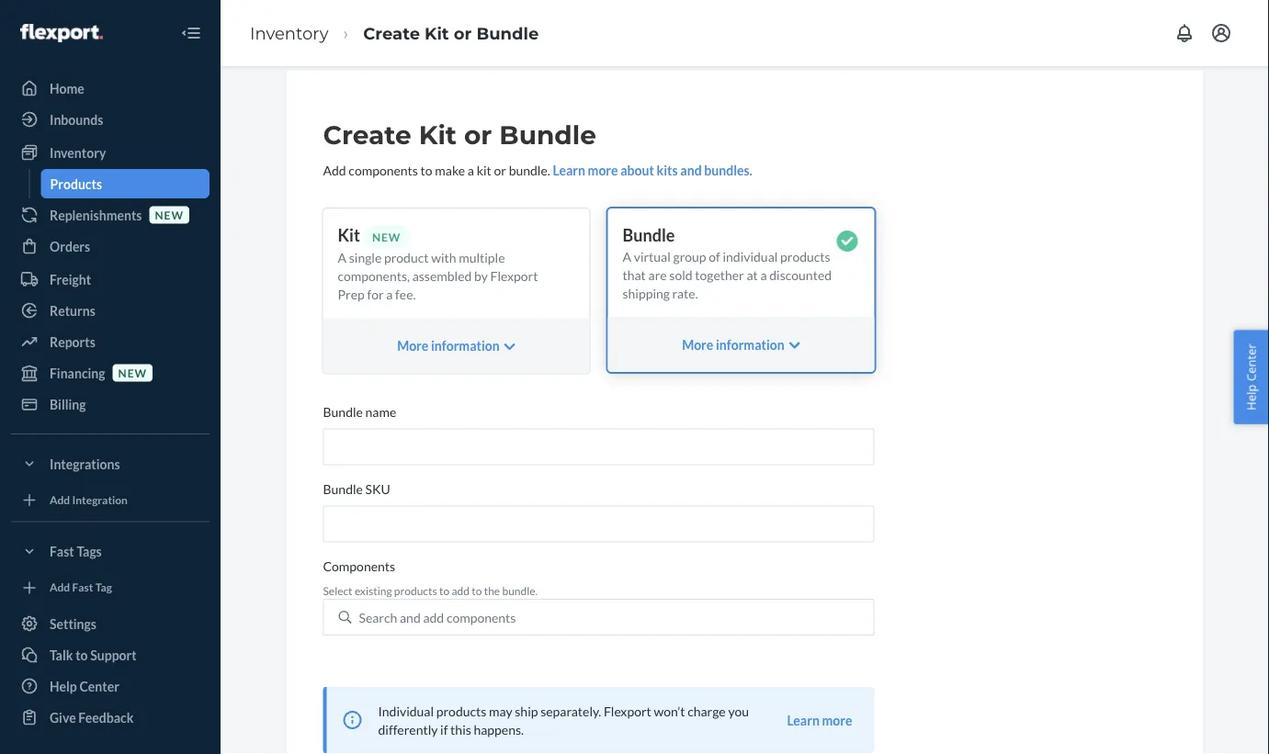 Task type: locate. For each thing, give the bounding box(es) containing it.
more information for bundle
[[682, 337, 784, 352]]

2 vertical spatial add
[[50, 581, 70, 594]]

more down rate.
[[682, 337, 713, 352]]

1 horizontal spatial center
[[1243, 344, 1259, 382]]

1 vertical spatial add
[[50, 493, 70, 507]]

home link
[[11, 74, 210, 103]]

you
[[728, 703, 749, 719]]

0 vertical spatial add
[[323, 162, 346, 178]]

new down reports link
[[118, 366, 147, 379]]

components
[[323, 559, 395, 574]]

1 horizontal spatial inventory
[[250, 23, 328, 43]]

bundle inside bundle a virtual group of individual products that are sold together at a discounted shipping rate.
[[623, 225, 675, 245]]

or
[[454, 23, 472, 43], [464, 119, 492, 151], [494, 162, 506, 178]]

talk to support
[[50, 647, 137, 663]]

to inside button
[[76, 647, 88, 663]]

flexport inside a single product with multiple components, assembled by flexport prep for a fee.
[[490, 268, 538, 284]]

1 vertical spatial a
[[760, 267, 767, 283]]

products up search and add components
[[394, 584, 437, 597]]

1 horizontal spatial add
[[452, 584, 470, 597]]

flexport right by
[[490, 268, 538, 284]]

freight link
[[11, 265, 210, 294]]

more information
[[682, 337, 784, 352], [397, 338, 500, 354]]

individual
[[378, 703, 434, 719]]

products
[[780, 249, 830, 264], [394, 584, 437, 597], [436, 703, 486, 719]]

0 vertical spatial and
[[680, 162, 702, 178]]

make
[[435, 162, 465, 178]]

center inside button
[[1243, 344, 1259, 382]]

2 vertical spatial products
[[436, 703, 486, 719]]

settings
[[50, 616, 96, 632]]

happens.
[[474, 722, 524, 737]]

flexport logo image
[[20, 24, 103, 42]]

0 horizontal spatial more
[[588, 162, 618, 178]]

rate.
[[672, 285, 698, 301]]

1 vertical spatial flexport
[[604, 703, 651, 719]]

help inside button
[[1243, 385, 1259, 411]]

to
[[421, 162, 432, 178], [439, 584, 449, 597], [472, 584, 482, 597], [76, 647, 88, 663]]

1 vertical spatial inventory
[[50, 145, 106, 160]]

0 horizontal spatial flexport
[[490, 268, 538, 284]]

0 vertical spatial or
[[454, 23, 472, 43]]

2 vertical spatial kit
[[338, 225, 360, 245]]

flexport
[[490, 268, 538, 284], [604, 703, 651, 719]]

components down the on the bottom left
[[447, 610, 516, 625]]

more for bundle
[[682, 337, 713, 352]]

group
[[673, 249, 706, 264]]

1 vertical spatial add
[[423, 610, 444, 625]]

a inside bundle a virtual group of individual products that are sold together at a discounted shipping rate.
[[623, 249, 631, 264]]

1 horizontal spatial more information
[[682, 337, 784, 352]]

a inside bundle a virtual group of individual products that are sold together at a discounted shipping rate.
[[760, 267, 767, 283]]

new
[[155, 208, 184, 221], [118, 366, 147, 379]]

1 horizontal spatial learn
[[787, 712, 820, 728]]

more down fee.
[[397, 338, 429, 354]]

prep
[[338, 287, 365, 302]]

add left the on the bottom left
[[452, 584, 470, 597]]

discounted
[[769, 267, 832, 283]]

tag
[[95, 581, 112, 594]]

2 horizontal spatial a
[[760, 267, 767, 283]]

this
[[450, 722, 471, 737]]

1 horizontal spatial more
[[682, 337, 713, 352]]

home
[[50, 80, 84, 96]]

bundle
[[476, 23, 539, 43], [499, 119, 596, 151], [623, 225, 675, 245], [323, 404, 363, 420], [323, 482, 363, 497]]

flexport left won't
[[604, 703, 651, 719]]

1 vertical spatial and
[[400, 610, 421, 625]]

1 horizontal spatial more
[[822, 712, 852, 728]]

information for bundle
[[716, 337, 784, 352]]

learn more
[[787, 712, 852, 728]]

1 horizontal spatial new
[[155, 208, 184, 221]]

0 vertical spatial create kit or bundle
[[363, 23, 539, 43]]

and right kits
[[680, 162, 702, 178]]

0 vertical spatial more
[[588, 162, 618, 178]]

kit
[[425, 23, 449, 43], [419, 119, 457, 151], [338, 225, 360, 245]]

products up the this
[[436, 703, 486, 719]]

a
[[623, 249, 631, 264], [338, 250, 346, 266]]

support
[[90, 647, 137, 663]]

0 horizontal spatial more information
[[397, 338, 500, 354]]

0 horizontal spatial more
[[397, 338, 429, 354]]

1 horizontal spatial and
[[680, 162, 702, 178]]

a right at on the right top of the page
[[760, 267, 767, 283]]

0 vertical spatial fast
[[50, 544, 74, 560]]

flexport inside "individual products may ship separately. flexport won't charge you differently if this happens."
[[604, 703, 651, 719]]

1 horizontal spatial inventory link
[[250, 23, 328, 43]]

to up search and add components
[[439, 584, 449, 597]]

1 vertical spatial more
[[822, 712, 852, 728]]

fast left tags
[[50, 544, 74, 560]]

0 horizontal spatial and
[[400, 610, 421, 625]]

1 vertical spatial help
[[50, 679, 77, 694]]

information left chevron down icon
[[716, 337, 784, 352]]

add
[[452, 584, 470, 597], [423, 610, 444, 625]]

a up that
[[623, 249, 631, 264]]

inventory
[[250, 23, 328, 43], [50, 145, 106, 160]]

add components to make a kit or bundle. learn more about kits and bundles.
[[323, 162, 752, 178]]

shipping
[[623, 285, 670, 301]]

search and add components
[[359, 610, 516, 625]]

bundle. right kit
[[509, 162, 550, 178]]

0 vertical spatial kit
[[425, 23, 449, 43]]

1 vertical spatial products
[[394, 584, 437, 597]]

a left kit
[[468, 162, 474, 178]]

help center button
[[1234, 330, 1269, 424]]

add down select existing products to add to the bundle.
[[423, 610, 444, 625]]

more information left chevron down icon
[[682, 337, 784, 352]]

reports link
[[11, 327, 210, 357]]

1 horizontal spatial a
[[468, 162, 474, 178]]

products up discounted
[[780, 249, 830, 264]]

together
[[695, 267, 744, 283]]

0 horizontal spatial center
[[79, 679, 119, 694]]

products inside bundle a virtual group of individual products that are sold together at a discounted shipping rate.
[[780, 249, 830, 264]]

components
[[349, 162, 418, 178], [447, 610, 516, 625]]

to right talk
[[76, 647, 88, 663]]

close navigation image
[[180, 22, 202, 44]]

bundle inside breadcrumbs navigation
[[476, 23, 539, 43]]

replenishments
[[50, 207, 142, 223]]

add inside "link"
[[50, 581, 70, 594]]

talk
[[50, 647, 73, 663]]

bundle for bundle a virtual group of individual products that are sold together at a discounted shipping rate.
[[623, 225, 675, 245]]

0 vertical spatial help center
[[1243, 344, 1259, 411]]

0 horizontal spatial a
[[386, 287, 393, 302]]

1 horizontal spatial a
[[623, 249, 631, 264]]

and right search
[[400, 610, 421, 625]]

new down products link
[[155, 208, 184, 221]]

more information left chevron down image
[[397, 338, 500, 354]]

1 horizontal spatial flexport
[[604, 703, 651, 719]]

learn left about
[[553, 162, 585, 178]]

0 vertical spatial inventory
[[250, 23, 328, 43]]

bundle for bundle sku
[[323, 482, 363, 497]]

create kit or bundle
[[363, 23, 539, 43], [323, 119, 596, 151]]

0 horizontal spatial add
[[423, 610, 444, 625]]

center
[[1243, 344, 1259, 382], [79, 679, 119, 694]]

1 vertical spatial new
[[118, 366, 147, 379]]

0 vertical spatial new
[[155, 208, 184, 221]]

differently
[[378, 722, 438, 737]]

information left chevron down image
[[431, 338, 500, 354]]

orders
[[50, 238, 90, 254]]

1 vertical spatial learn
[[787, 712, 820, 728]]

0 vertical spatial center
[[1243, 344, 1259, 382]]

help center link
[[11, 672, 210, 701]]

integration
[[72, 493, 128, 507]]

inventory link
[[250, 23, 328, 43], [11, 138, 210, 167]]

components left make
[[349, 162, 418, 178]]

tags
[[77, 544, 102, 560]]

a single product with multiple components, assembled by flexport prep for a fee.
[[338, 250, 538, 302]]

0 vertical spatial flexport
[[490, 268, 538, 284]]

1 vertical spatial fast
[[72, 581, 93, 594]]

information for kit
[[431, 338, 500, 354]]

ship
[[515, 703, 538, 719]]

bundle. right the on the bottom left
[[502, 584, 538, 597]]

0 horizontal spatial a
[[338, 250, 346, 266]]

bundle. for or
[[509, 162, 550, 178]]

1 horizontal spatial help
[[1243, 385, 1259, 411]]

0 horizontal spatial inventory link
[[11, 138, 210, 167]]

0 horizontal spatial new
[[118, 366, 147, 379]]

inventory inside breadcrumbs navigation
[[250, 23, 328, 43]]

a
[[468, 162, 474, 178], [760, 267, 767, 283], [386, 287, 393, 302]]

a left single
[[338, 250, 346, 266]]

0 horizontal spatial components
[[349, 162, 418, 178]]

more
[[682, 337, 713, 352], [397, 338, 429, 354]]

create
[[363, 23, 420, 43], [323, 119, 411, 151]]

help center inside button
[[1243, 344, 1259, 411]]

integrations
[[50, 456, 120, 472]]

0 vertical spatial learn
[[553, 162, 585, 178]]

0 vertical spatial products
[[780, 249, 830, 264]]

a right for on the left top of the page
[[386, 287, 393, 302]]

1 vertical spatial center
[[79, 679, 119, 694]]

kit
[[477, 162, 491, 178]]

breadcrumbs navigation
[[235, 6, 553, 60]]

bundle sku
[[323, 482, 390, 497]]

0 vertical spatial create
[[363, 23, 420, 43]]

0 vertical spatial help
[[1243, 385, 1259, 411]]

1 horizontal spatial help center
[[1243, 344, 1259, 411]]

learn right you
[[787, 712, 820, 728]]

settings link
[[11, 609, 210, 639]]

separately.
[[540, 703, 601, 719]]

1 horizontal spatial components
[[447, 610, 516, 625]]

add
[[323, 162, 346, 178], [50, 493, 70, 507], [50, 581, 70, 594]]

kits
[[657, 162, 678, 178]]

2 vertical spatial a
[[386, 287, 393, 302]]

None text field
[[323, 506, 874, 543]]

billing link
[[11, 390, 210, 419]]

0 vertical spatial bundle.
[[509, 162, 550, 178]]

talk to support button
[[11, 641, 210, 670]]

1 vertical spatial help center
[[50, 679, 119, 694]]

1 vertical spatial bundle.
[[502, 584, 538, 597]]

fast left tag
[[72, 581, 93, 594]]

search
[[359, 610, 397, 625]]

1 horizontal spatial information
[[716, 337, 784, 352]]

None text field
[[323, 429, 874, 466]]

freight
[[50, 272, 91, 287]]

help
[[1243, 385, 1259, 411], [50, 679, 77, 694]]

add for add fast tag
[[50, 581, 70, 594]]

0 horizontal spatial information
[[431, 338, 500, 354]]

create inside breadcrumbs navigation
[[363, 23, 420, 43]]

0 vertical spatial components
[[349, 162, 418, 178]]



Task type: describe. For each thing, give the bounding box(es) containing it.
at
[[747, 267, 758, 283]]

products
[[50, 176, 102, 192]]

give feedback
[[50, 710, 134, 726]]

feedback
[[78, 710, 134, 726]]

0 vertical spatial inventory link
[[250, 23, 328, 43]]

inbounds link
[[11, 105, 210, 134]]

fee.
[[395, 287, 416, 302]]

individual
[[723, 249, 778, 264]]

individual products may ship separately. flexport won't charge you differently if this happens.
[[378, 703, 749, 737]]

0 horizontal spatial help
[[50, 679, 77, 694]]

bundle name
[[323, 404, 396, 420]]

bundle a virtual group of individual products that are sold together at a discounted shipping rate.
[[623, 225, 832, 301]]

integrations button
[[11, 449, 210, 479]]

fast tags button
[[11, 537, 210, 567]]

learn more about kits and bundles. button
[[553, 161, 752, 179]]

check image
[[837, 231, 858, 252]]

more information for kit
[[397, 338, 500, 354]]

or inside breadcrumbs navigation
[[454, 23, 472, 43]]

1 vertical spatial kit
[[419, 119, 457, 151]]

give feedback button
[[11, 703, 210, 732]]

add for add components to make a kit or bundle. learn more about kits and bundles.
[[323, 162, 346, 178]]

reports
[[50, 334, 95, 350]]

if
[[440, 722, 448, 737]]

are
[[648, 267, 667, 283]]

a inside a single product with multiple components, assembled by flexport prep for a fee.
[[386, 287, 393, 302]]

inbounds
[[50, 112, 103, 127]]

0 horizontal spatial help center
[[50, 679, 119, 694]]

virtual
[[634, 249, 671, 264]]

add fast tag link
[[11, 574, 210, 602]]

name
[[365, 404, 396, 420]]

assembled
[[412, 268, 472, 284]]

sold
[[669, 267, 693, 283]]

add fast tag
[[50, 581, 112, 594]]

single
[[349, 250, 382, 266]]

search image
[[339, 611, 352, 624]]

learn more button
[[787, 711, 852, 729]]

products inside "individual products may ship separately. flexport won't charge you differently if this happens."
[[436, 703, 486, 719]]

open notifications image
[[1174, 22, 1196, 44]]

create kit or bundle inside breadcrumbs navigation
[[363, 23, 539, 43]]

bundle. for the
[[502, 584, 538, 597]]

existing
[[355, 584, 392, 597]]

1 vertical spatial create
[[323, 119, 411, 151]]

financing
[[50, 365, 105, 381]]

about
[[621, 162, 654, 178]]

0 vertical spatial a
[[468, 162, 474, 178]]

fast inside dropdown button
[[50, 544, 74, 560]]

components,
[[338, 268, 410, 284]]

by
[[474, 268, 488, 284]]

billing
[[50, 397, 86, 412]]

1 vertical spatial inventory link
[[11, 138, 210, 167]]

product
[[384, 250, 429, 266]]

returns link
[[11, 296, 210, 325]]

bundle for bundle name
[[323, 404, 363, 420]]

chevron down image
[[789, 339, 800, 352]]

chevron down image
[[504, 341, 515, 353]]

new
[[372, 230, 401, 244]]

add integration
[[50, 493, 128, 507]]

orders link
[[11, 232, 210, 261]]

for
[[367, 287, 384, 302]]

1 vertical spatial create kit or bundle
[[323, 119, 596, 151]]

0 horizontal spatial inventory
[[50, 145, 106, 160]]

new for financing
[[118, 366, 147, 379]]

more for kit
[[397, 338, 429, 354]]

to left the on the bottom left
[[472, 584, 482, 597]]

a inside a single product with multiple components, assembled by flexport prep for a fee.
[[338, 250, 346, 266]]

0 horizontal spatial learn
[[553, 162, 585, 178]]

select
[[323, 584, 353, 597]]

to left make
[[421, 162, 432, 178]]

that
[[623, 267, 646, 283]]

returns
[[50, 303, 95, 318]]

new for replenishments
[[155, 208, 184, 221]]

with
[[431, 250, 456, 266]]

kit inside breadcrumbs navigation
[[425, 23, 449, 43]]

add integration link
[[11, 486, 210, 514]]

sku
[[365, 482, 390, 497]]

1 vertical spatial components
[[447, 610, 516, 625]]

add for add integration
[[50, 493, 70, 507]]

more inside button
[[822, 712, 852, 728]]

multiple
[[459, 250, 505, 266]]

products link
[[41, 169, 210, 198]]

give
[[50, 710, 76, 726]]

fast tags
[[50, 544, 102, 560]]

won't
[[654, 703, 685, 719]]

charge
[[688, 703, 726, 719]]

fast inside "link"
[[72, 581, 93, 594]]

create kit or bundle link
[[363, 23, 539, 43]]

of
[[709, 249, 720, 264]]

select existing products to add to the bundle.
[[323, 584, 538, 597]]

1 vertical spatial or
[[464, 119, 492, 151]]

the
[[484, 584, 500, 597]]

bundles.
[[704, 162, 752, 178]]

2 vertical spatial or
[[494, 162, 506, 178]]

learn inside button
[[787, 712, 820, 728]]

0 vertical spatial add
[[452, 584, 470, 597]]

may
[[489, 703, 512, 719]]

open account menu image
[[1210, 22, 1232, 44]]



Task type: vqa. For each thing, say whether or not it's contained in the screenshot.
Bundle related to Bundle SKU
yes



